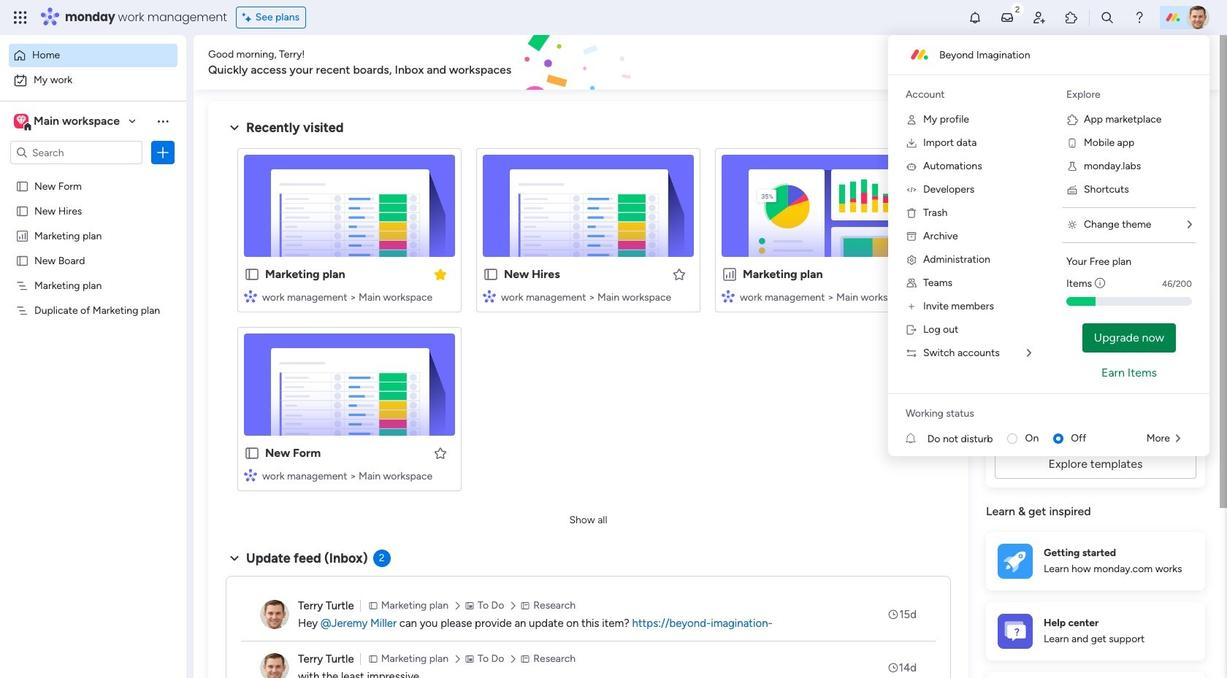 Task type: describe. For each thing, give the bounding box(es) containing it.
templates image image
[[1000, 294, 1193, 395]]

add to favorites image
[[911, 267, 926, 282]]

0 horizontal spatial public board image
[[15, 254, 29, 267]]

v2 surfce notifications image
[[906, 432, 928, 447]]

add to favorites image for the rightmost public board image
[[672, 267, 687, 282]]

v2 user feedback image
[[998, 54, 1009, 71]]

update feed image
[[1000, 10, 1015, 25]]

help center element
[[987, 603, 1206, 661]]

administration image
[[906, 254, 918, 266]]

select product image
[[13, 10, 28, 25]]

1 horizontal spatial terry turtle image
[[1187, 6, 1210, 29]]

see plans image
[[242, 10, 256, 26]]

options image
[[156, 145, 170, 160]]

Search in workspace field
[[31, 144, 122, 161]]

change theme image
[[1067, 219, 1079, 231]]

add to favorites image for public board image to the middle
[[433, 446, 448, 461]]

teams image
[[906, 278, 918, 289]]

public dashboard image
[[15, 229, 29, 243]]

workspace options image
[[156, 114, 170, 128]]

terry turtle image
[[260, 654, 289, 679]]

monday marketplace image
[[1065, 10, 1079, 25]]

1 horizontal spatial invite members image
[[1033, 10, 1047, 25]]

2 vertical spatial option
[[0, 173, 186, 176]]

automations image
[[906, 161, 918, 172]]

0 vertical spatial public board image
[[15, 179, 29, 193]]

v2 info image
[[1096, 276, 1106, 292]]

1 vertical spatial invite members image
[[906, 301, 918, 313]]

public dashboard image
[[722, 267, 738, 283]]

search everything image
[[1101, 10, 1115, 25]]

0 vertical spatial option
[[9, 44, 178, 67]]

log out image
[[906, 324, 918, 336]]



Task type: vqa. For each thing, say whether or not it's contained in the screenshot.
"Due Date" inside PR Email list dialog
no



Task type: locate. For each thing, give the bounding box(es) containing it.
invite members image right 2 image
[[1033, 10, 1047, 25]]

1 workspace image from the left
[[14, 113, 29, 129]]

my profile image
[[906, 114, 918, 126]]

2 workspace image from the left
[[16, 113, 26, 129]]

2 image
[[1011, 1, 1025, 17]]

1 horizontal spatial add to favorites image
[[672, 267, 687, 282]]

workspace selection element
[[14, 113, 122, 132]]

trash image
[[906, 208, 918, 219]]

mobile app image
[[1067, 137, 1079, 149]]

1 vertical spatial terry turtle image
[[260, 601, 289, 630]]

monday.labs image
[[1067, 161, 1079, 172]]

0 vertical spatial terry turtle image
[[1187, 6, 1210, 29]]

quick search results list box
[[226, 137, 952, 509]]

terry turtle image right help icon
[[1187, 6, 1210, 29]]

terry turtle image
[[1187, 6, 1210, 29], [260, 601, 289, 630]]

0 horizontal spatial terry turtle image
[[260, 601, 289, 630]]

list box
[[0, 171, 186, 520]]

close recently visited image
[[226, 119, 243, 137]]

workspace image
[[14, 113, 29, 129], [16, 113, 26, 129]]

2 horizontal spatial public board image
[[483, 267, 499, 283]]

1 vertical spatial add to favorites image
[[433, 446, 448, 461]]

getting started element
[[987, 533, 1206, 591]]

2 vertical spatial public board image
[[244, 267, 260, 283]]

import data image
[[906, 137, 918, 149]]

developers image
[[906, 184, 918, 196]]

add to favorites image
[[672, 267, 687, 282], [433, 446, 448, 461]]

invite members image
[[1033, 10, 1047, 25], [906, 301, 918, 313]]

list arrow image
[[1188, 220, 1193, 230]]

0 horizontal spatial add to favorites image
[[433, 446, 448, 461]]

archive image
[[906, 231, 918, 243]]

public board image
[[15, 179, 29, 193], [15, 204, 29, 218], [244, 267, 260, 283]]

2 element
[[373, 550, 391, 568]]

remove from favorites image
[[433, 267, 448, 282]]

1 horizontal spatial public board image
[[244, 446, 260, 462]]

1 vertical spatial option
[[9, 69, 178, 92]]

invite members image down teams image
[[906, 301, 918, 313]]

shortcuts image
[[1067, 184, 1079, 196]]

0 vertical spatial invite members image
[[1033, 10, 1047, 25]]

notifications image
[[968, 10, 983, 25]]

help image
[[1133, 10, 1147, 25]]

terry turtle image up terry turtle image
[[260, 601, 289, 630]]

0 horizontal spatial invite members image
[[906, 301, 918, 313]]

public board image
[[15, 254, 29, 267], [483, 267, 499, 283], [244, 446, 260, 462]]

1 vertical spatial public board image
[[15, 204, 29, 218]]

0 vertical spatial add to favorites image
[[672, 267, 687, 282]]

option
[[9, 44, 178, 67], [9, 69, 178, 92], [0, 173, 186, 176]]

close update feed (inbox) image
[[226, 550, 243, 568]]



